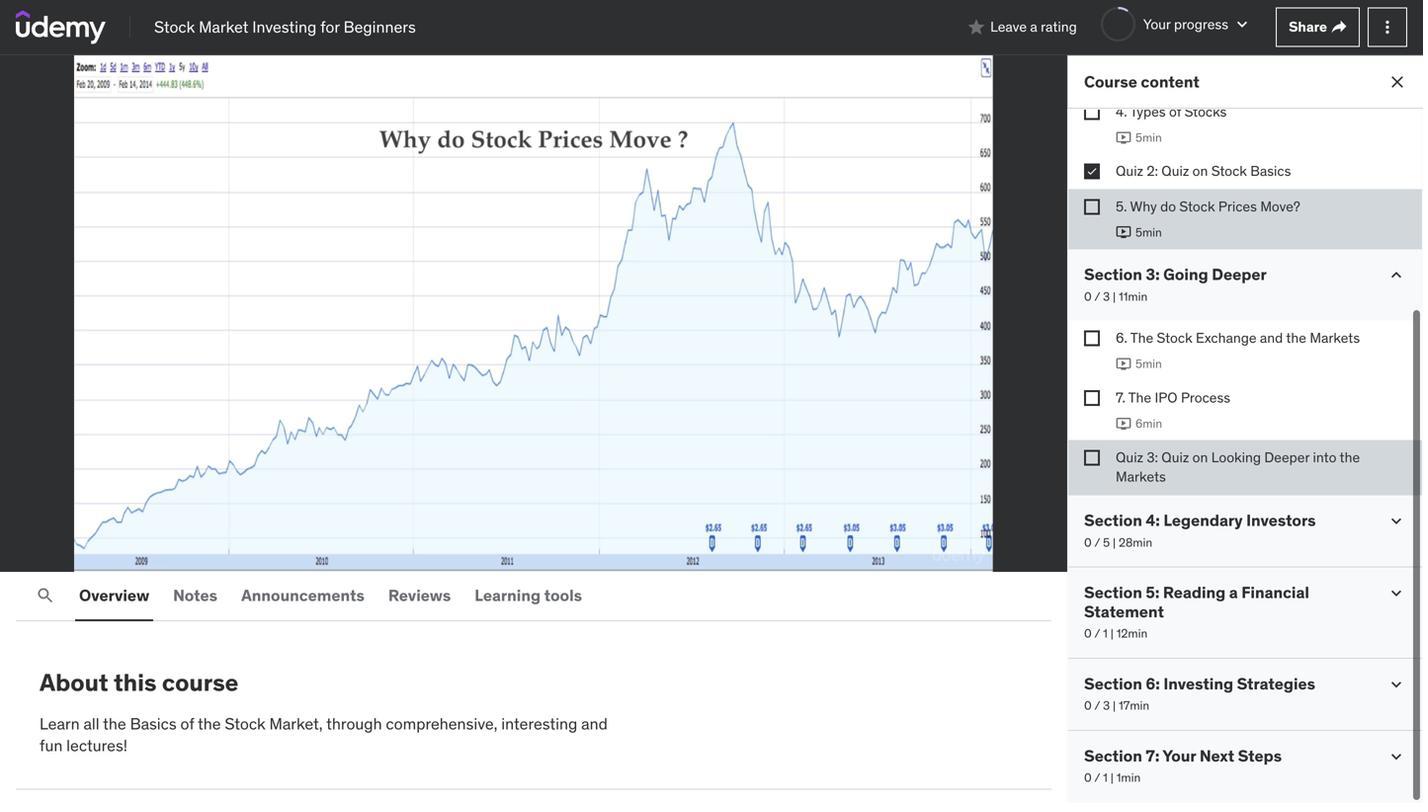 Task type: describe. For each thing, give the bounding box(es) containing it.
strategies
[[1237, 674, 1316, 694]]

basics inside learn all the basics of the stock market, through comprehensive, interesting and fun lectures!
[[130, 714, 177, 734]]

1x
[[104, 540, 117, 558]]

/ inside section 5: reading a financial statement 0 / 1 | 12min
[[1095, 626, 1101, 642]]

financial
[[1242, 583, 1310, 603]]

add note image
[[265, 538, 289, 562]]

5. why do stock prices move?
[[1116, 197, 1301, 215]]

do
[[1161, 197, 1176, 215]]

/ inside the section 3: going deeper 0 / 3 | 11min
[[1095, 289, 1101, 304]]

investors
[[1247, 511, 1316, 531]]

market,
[[269, 714, 323, 734]]

5:
[[1146, 583, 1160, 603]]

and inside learn all the basics of the stock market, through comprehensive, interesting and fun lectures!
[[581, 714, 608, 734]]

announcements button
[[237, 572, 369, 620]]

section 4: legendary investors 0 / 5 | 28min
[[1084, 511, 1316, 550]]

stock inside learn all the basics of the stock market, through comprehensive, interesting and fun lectures!
[[225, 714, 266, 734]]

close course content sidebar image
[[1388, 72, 1408, 92]]

udemy image
[[16, 10, 106, 44]]

small image for section 3: going deeper
[[1387, 266, 1407, 285]]

/ inside section 6: investing strategies 0 / 3 | 17min
[[1095, 698, 1101, 714]]

| inside section 5: reading a financial statement 0 / 1 | 12min
[[1111, 626, 1114, 642]]

1 inside section 5: reading a financial statement 0 / 1 | 12min
[[1103, 626, 1108, 642]]

this
[[114, 668, 157, 698]]

on for stock
[[1193, 162, 1208, 180]]

on for looking
[[1193, 449, 1208, 467]]

5
[[1103, 535, 1110, 550]]

about this course
[[40, 668, 239, 698]]

prices
[[1219, 197, 1257, 215]]

transcript in sidebar region image
[[877, 538, 901, 562]]

fullscreen image
[[990, 538, 1013, 562]]

section 6: investing strategies 0 / 3 | 17min
[[1084, 674, 1316, 714]]

play types of stocks image
[[1116, 130, 1132, 146]]

market
[[199, 17, 249, 37]]

section 7: your next steps 0 / 1 | 1min
[[1084, 746, 1282, 786]]

section for section 6: investing strategies
[[1084, 674, 1143, 694]]

announcements
[[241, 586, 365, 606]]

why
[[1130, 197, 1157, 215]]

progress
[[1174, 15, 1229, 33]]

the for 7.
[[1129, 389, 1152, 407]]

section 7: your next steps button
[[1084, 746, 1282, 766]]

sidebar element
[[1068, 0, 1424, 804]]

quiz down the play the ipo process image
[[1116, 449, 1144, 467]]

all
[[84, 714, 99, 734]]

about
[[40, 668, 108, 698]]

3 for section 6: investing strategies
[[1103, 698, 1110, 714]]

course
[[162, 668, 239, 698]]

beginners
[[344, 17, 416, 37]]

settings image
[[952, 538, 976, 562]]

section for section 3: going deeper
[[1084, 265, 1143, 285]]

section 6: investing strategies button
[[1084, 674, 1316, 694]]

4:
[[1146, 511, 1160, 531]]

stock left the market
[[154, 17, 195, 37]]

stop why do stock prices move? image
[[1116, 225, 1132, 240]]

quiz 2: quiz on stock basics
[[1116, 162, 1292, 180]]

progress bar slider
[[12, 509, 1056, 533]]

/ inside section 4: legendary investors 0 / 5 | 28min
[[1095, 535, 1101, 550]]

into
[[1313, 449, 1337, 467]]

5min for types
[[1136, 130, 1162, 145]]

1min
[[1117, 771, 1141, 786]]

0:02 / 5:25
[[180, 540, 252, 558]]

leave
[[991, 18, 1027, 36]]

small image for section 4: legendary investors
[[1387, 512, 1407, 531]]

rating
[[1041, 18, 1077, 36]]

quiz down 6min
[[1162, 449, 1190, 467]]

course content
[[1084, 72, 1200, 92]]

overview
[[79, 586, 149, 606]]

section 4: legendary investors button
[[1084, 511, 1316, 531]]

| for section 6: investing strategies
[[1113, 698, 1116, 714]]

search image
[[36, 586, 55, 606]]

fun
[[40, 736, 63, 756]]

your inside dropdown button
[[1144, 15, 1171, 33]]

process
[[1181, 389, 1231, 407]]

deeper inside quiz 3: quiz on looking deeper into the markets
[[1265, 449, 1310, 467]]

your inside the section 7: your next steps 0 / 1 | 1min
[[1163, 746, 1197, 766]]

investing for strategies
[[1164, 674, 1234, 694]]

reviews
[[388, 586, 451, 606]]

types
[[1130, 103, 1166, 120]]

share button
[[1276, 7, 1360, 47]]

7:
[[1146, 746, 1160, 766]]

notes button
[[169, 572, 222, 620]]

ipo
[[1155, 389, 1178, 407]]

play the ipo process image
[[1116, 416, 1132, 432]]

small image for section 7: your next steps
[[1387, 747, 1407, 767]]

course
[[1084, 72, 1138, 92]]

quiz left 2:
[[1116, 162, 1144, 180]]

section for section 4: legendary investors
[[1084, 511, 1143, 531]]

learn
[[40, 714, 80, 734]]

6:
[[1146, 674, 1160, 694]]

interesting
[[501, 714, 578, 734]]

notes
[[173, 586, 218, 606]]

quiz 3: quiz on looking deeper into the markets
[[1116, 449, 1360, 486]]

6. the stock exchange and the markets
[[1116, 329, 1360, 347]]

5min for why
[[1136, 225, 1162, 240]]

12min
[[1117, 626, 1148, 642]]

stocks
[[1185, 103, 1227, 120]]

of inside sidebar element
[[1170, 103, 1182, 120]]



Task type: locate. For each thing, give the bounding box(es) containing it.
content
[[1141, 72, 1200, 92]]

7. the ipo process
[[1116, 389, 1231, 407]]

2 0 from the top
[[1084, 535, 1092, 550]]

1 horizontal spatial a
[[1230, 583, 1238, 603]]

0 vertical spatial the
[[1131, 329, 1154, 347]]

0 vertical spatial deeper
[[1212, 265, 1267, 285]]

0 for section 6: investing strategies
[[1084, 698, 1092, 714]]

3: inside the section 3: going deeper 0 / 3 | 11min
[[1146, 265, 1160, 285]]

1 3 from the top
[[1103, 289, 1110, 304]]

| inside the section 3: going deeper 0 / 3 | 11min
[[1113, 289, 1116, 304]]

leave a rating button
[[967, 3, 1077, 51]]

your right 7:
[[1163, 746, 1197, 766]]

/ down statement
[[1095, 626, 1101, 642]]

0 right go to next lecture 'icon'
[[1084, 289, 1092, 304]]

section left 5:
[[1084, 583, 1143, 603]]

stock up prices on the top right of page
[[1212, 162, 1247, 180]]

| for section 4: legendary investors
[[1113, 535, 1116, 550]]

| inside section 6: investing strategies 0 / 3 | 17min
[[1113, 698, 1116, 714]]

xsmall image left 5.
[[1084, 199, 1100, 215]]

xsmall image inside share button
[[1332, 19, 1347, 35]]

1 vertical spatial of
[[180, 714, 194, 734]]

3 section from the top
[[1084, 583, 1143, 603]]

section inside section 4: legendary investors 0 / 5 | 28min
[[1084, 511, 1143, 531]]

stock right "do"
[[1180, 197, 1215, 215]]

the inside quiz 3: quiz on looking deeper into the markets
[[1340, 449, 1360, 467]]

section inside section 6: investing strategies 0 / 3 | 17min
[[1084, 674, 1143, 694]]

actions image
[[1378, 17, 1398, 37]]

basics down about this course
[[130, 714, 177, 734]]

1 vertical spatial 5min
[[1136, 225, 1162, 240]]

rewind 5 seconds image
[[54, 538, 78, 562]]

1 xsmall image from the top
[[1084, 331, 1100, 347]]

0 down statement
[[1084, 626, 1092, 642]]

investing inside section 6: investing strategies 0 / 3 | 17min
[[1164, 674, 1234, 694]]

/ inside the section 7: your next steps 0 / 1 | 1min
[[1095, 771, 1101, 786]]

5.
[[1116, 197, 1127, 215]]

0 vertical spatial 3:
[[1146, 265, 1160, 285]]

deeper left into
[[1265, 449, 1310, 467]]

5 0 from the top
[[1084, 771, 1092, 786]]

0 left 1min
[[1084, 771, 1092, 786]]

section up the 17min
[[1084, 674, 1143, 694]]

5min for the
[[1136, 357, 1162, 372]]

the for 6.
[[1131, 329, 1154, 347]]

28min
[[1119, 535, 1153, 550]]

xsmall image for 5. why do stock prices move?
[[1084, 199, 1100, 215]]

17min
[[1119, 698, 1150, 714]]

5 section from the top
[[1084, 746, 1143, 766]]

0 left the 17min
[[1084, 698, 1092, 714]]

the
[[1287, 329, 1307, 347], [1340, 449, 1360, 467], [103, 714, 126, 734], [198, 714, 221, 734]]

on left looking
[[1193, 449, 1208, 467]]

1 vertical spatial basics
[[130, 714, 177, 734]]

small image inside leave a rating button
[[967, 17, 987, 37]]

a inside section 5: reading a financial statement 0 / 1 | 12min
[[1230, 583, 1238, 603]]

go to next lecture image
[[1039, 298, 1070, 330]]

2:
[[1147, 162, 1159, 180]]

0
[[1084, 289, 1092, 304], [1084, 535, 1092, 550], [1084, 626, 1092, 642], [1084, 698, 1092, 714], [1084, 771, 1092, 786]]

4.
[[1116, 103, 1128, 120]]

1 vertical spatial markets
[[1116, 468, 1166, 486]]

/ left 5 at the bottom right of the page
[[1095, 535, 1101, 550]]

tools
[[544, 586, 582, 606]]

3 left the 17min
[[1103, 698, 1110, 714]]

your left progress
[[1144, 15, 1171, 33]]

1 vertical spatial your
[[1163, 746, 1197, 766]]

small image for section 6: investing strategies
[[1387, 675, 1407, 695]]

4 0 from the top
[[1084, 698, 1092, 714]]

/ left 5:25
[[212, 540, 220, 558]]

| inside section 4: legendary investors 0 / 5 | 28min
[[1113, 535, 1116, 550]]

1
[[1103, 626, 1108, 642], [1103, 771, 1108, 786]]

0:02
[[180, 540, 209, 558]]

your progress button
[[1101, 7, 1253, 42]]

0 for section 4: legendary investors
[[1084, 535, 1092, 550]]

a
[[1031, 18, 1038, 36], [1230, 583, 1238, 603]]

next
[[1200, 746, 1235, 766]]

0 horizontal spatial of
[[180, 714, 194, 734]]

0 vertical spatial 1
[[1103, 626, 1108, 642]]

1 vertical spatial xsmall image
[[1084, 450, 1100, 466]]

the right 7.
[[1129, 389, 1152, 407]]

0 vertical spatial of
[[1170, 103, 1182, 120]]

steps
[[1238, 746, 1282, 766]]

1 inside the section 7: your next steps 0 / 1 | 1min
[[1103, 771, 1108, 786]]

investing left for
[[252, 17, 317, 37]]

comprehensive,
[[386, 714, 498, 734]]

| left 12min
[[1111, 626, 1114, 642]]

a left rating
[[1031, 18, 1038, 36]]

investing right 6:
[[1164, 674, 1234, 694]]

5:25
[[223, 540, 252, 558]]

2 3 from the top
[[1103, 698, 1110, 714]]

0 inside the section 7: your next steps 0 / 1 | 1min
[[1084, 771, 1092, 786]]

1 vertical spatial 1
[[1103, 771, 1108, 786]]

section up 5 at the bottom right of the page
[[1084, 511, 1143, 531]]

section 5: reading a financial statement button
[[1084, 583, 1371, 622]]

11min
[[1119, 289, 1148, 304]]

/ left the 17min
[[1095, 698, 1101, 714]]

and inside sidebar element
[[1260, 329, 1283, 347]]

2 on from the top
[[1193, 449, 1208, 467]]

xsmall image
[[1332, 19, 1347, 35], [1084, 104, 1100, 120], [1084, 164, 1100, 180], [1084, 199, 1100, 215], [1084, 391, 1100, 406]]

the down course
[[198, 714, 221, 734]]

xsmall image left 4.
[[1084, 104, 1100, 120]]

1 vertical spatial the
[[1129, 389, 1152, 407]]

play the stock exchange and the markets image
[[1116, 357, 1132, 372]]

section up 11min
[[1084, 265, 1143, 285]]

section 5: reading a financial statement 0 / 1 | 12min
[[1084, 583, 1310, 642]]

of down course
[[180, 714, 194, 734]]

1 vertical spatial a
[[1230, 583, 1238, 603]]

3 0 from the top
[[1084, 626, 1092, 642]]

overview button
[[75, 572, 153, 620]]

xsmall image for 7. the ipo process
[[1084, 391, 1100, 406]]

stock
[[154, 17, 195, 37], [1212, 162, 1247, 180], [1180, 197, 1215, 215], [1157, 329, 1193, 347], [225, 714, 266, 734]]

4. types of stocks
[[1116, 103, 1227, 120]]

7.
[[1116, 389, 1126, 407]]

/
[[1095, 289, 1101, 304], [1095, 535, 1101, 550], [212, 540, 220, 558], [1095, 626, 1101, 642], [1095, 698, 1101, 714], [1095, 771, 1101, 786]]

of
[[1170, 103, 1182, 120], [180, 714, 194, 734]]

1 on from the top
[[1193, 162, 1208, 180]]

of inside learn all the basics of the stock market, through comprehensive, interesting and fun lectures!
[[180, 714, 194, 734]]

section inside the section 3: going deeper 0 / 3 | 11min
[[1084, 265, 1143, 285]]

0 horizontal spatial a
[[1031, 18, 1038, 36]]

0 horizontal spatial markets
[[1116, 468, 1166, 486]]

3
[[1103, 289, 1110, 304], [1103, 698, 1110, 714]]

learning tools
[[475, 586, 582, 606]]

2 1 from the top
[[1103, 771, 1108, 786]]

xsmall image left 2:
[[1084, 164, 1100, 180]]

quiz
[[1116, 162, 1144, 180], [1162, 162, 1190, 180], [1116, 449, 1144, 467], [1162, 449, 1190, 467]]

| inside the section 7: your next steps 0 / 1 | 1min
[[1111, 771, 1114, 786]]

1 horizontal spatial and
[[1260, 329, 1283, 347]]

3 for section 3: going deeper
[[1103, 289, 1110, 304]]

/ left 1min
[[1095, 771, 1101, 786]]

0 left 5 at the bottom right of the page
[[1084, 535, 1092, 550]]

6min
[[1136, 416, 1163, 432]]

quiz right 2:
[[1162, 162, 1190, 180]]

2 section from the top
[[1084, 511, 1143, 531]]

section up 1min
[[1084, 746, 1143, 766]]

markets
[[1310, 329, 1360, 347], [1116, 468, 1166, 486]]

1 horizontal spatial markets
[[1310, 329, 1360, 347]]

reviews button
[[384, 572, 455, 620]]

0 vertical spatial investing
[[252, 17, 317, 37]]

stock market investing for beginners
[[154, 17, 416, 37]]

on
[[1193, 162, 1208, 180], [1193, 449, 1208, 467]]

0 horizontal spatial investing
[[252, 17, 317, 37]]

|
[[1113, 289, 1116, 304], [1113, 535, 1116, 550], [1111, 626, 1114, 642], [1113, 698, 1116, 714], [1111, 771, 1114, 786]]

0 inside section 5: reading a financial statement 0 / 1 | 12min
[[1084, 626, 1092, 642]]

going
[[1164, 265, 1209, 285]]

1 5min from the top
[[1136, 130, 1162, 145]]

0 horizontal spatial and
[[581, 714, 608, 734]]

3: for quiz
[[1147, 449, 1159, 467]]

1 vertical spatial and
[[581, 714, 608, 734]]

stock left market,
[[225, 714, 266, 734]]

investing
[[252, 17, 317, 37], [1164, 674, 1234, 694]]

section inside the section 7: your next steps 0 / 1 | 1min
[[1084, 746, 1143, 766]]

statement
[[1084, 602, 1164, 622]]

| left 1min
[[1111, 771, 1114, 786]]

1 left 12min
[[1103, 626, 1108, 642]]

deeper inside the section 3: going deeper 0 / 3 | 11min
[[1212, 265, 1267, 285]]

investing for for
[[252, 17, 317, 37]]

2 5min from the top
[[1136, 225, 1162, 240]]

the
[[1131, 329, 1154, 347], [1129, 389, 1152, 407]]

2 vertical spatial 5min
[[1136, 357, 1162, 372]]

move?
[[1261, 197, 1301, 215]]

3: for section
[[1146, 265, 1160, 285]]

0 vertical spatial xsmall image
[[1084, 331, 1100, 347]]

reading
[[1163, 583, 1226, 603]]

section inside section 5: reading a financial statement 0 / 1 | 12min
[[1084, 583, 1143, 603]]

1 vertical spatial investing
[[1164, 674, 1234, 694]]

1 horizontal spatial investing
[[1164, 674, 1234, 694]]

section 3: going deeper 0 / 3 | 11min
[[1084, 265, 1267, 304]]

learn all the basics of the stock market, through comprehensive, interesting and fun lectures!
[[40, 714, 608, 756]]

your progress
[[1144, 15, 1229, 33]]

0 inside section 6: investing strategies 0 / 3 | 17min
[[1084, 698, 1092, 714]]

xsmall image left 7.
[[1084, 391, 1100, 406]]

stock market investing for beginners link
[[154, 16, 416, 38]]

leave a rating
[[991, 18, 1077, 36]]

xsmall image for 4. types of stocks
[[1084, 104, 1100, 120]]

0 horizontal spatial basics
[[130, 714, 177, 734]]

for
[[320, 17, 340, 37]]

| for section 3: going deeper
[[1113, 289, 1116, 304]]

basics up move?
[[1251, 162, 1292, 180]]

on up 5. why do stock prices move?
[[1193, 162, 1208, 180]]

2 xsmall image from the top
[[1084, 450, 1100, 466]]

0 vertical spatial your
[[1144, 15, 1171, 33]]

small image inside your progress dropdown button
[[1233, 14, 1253, 34]]

section for section 7: your next steps
[[1084, 746, 1143, 766]]

5min
[[1136, 130, 1162, 145], [1136, 225, 1162, 240], [1136, 357, 1162, 372]]

0 vertical spatial 3
[[1103, 289, 1110, 304]]

0 vertical spatial markets
[[1310, 329, 1360, 347]]

1 vertical spatial 3
[[1103, 698, 1110, 714]]

3 left 11min
[[1103, 289, 1110, 304]]

0 vertical spatial and
[[1260, 329, 1283, 347]]

legendary
[[1164, 511, 1243, 531]]

section
[[1084, 265, 1143, 285], [1084, 511, 1143, 531], [1084, 583, 1143, 603], [1084, 674, 1143, 694], [1084, 746, 1143, 766]]

mute image
[[839, 538, 863, 562]]

0 vertical spatial 5min
[[1136, 130, 1162, 145]]

small image for section 5: reading a financial statement
[[1387, 584, 1407, 604]]

5min right play types of stocks image
[[1136, 130, 1162, 145]]

1 section from the top
[[1084, 265, 1143, 285]]

looking
[[1212, 449, 1261, 467]]

share
[[1289, 18, 1328, 36]]

1x button
[[87, 533, 134, 566]]

3 inside section 6: investing strategies 0 / 3 | 17min
[[1103, 698, 1110, 714]]

deeper right the going
[[1212, 265, 1267, 285]]

3: inside quiz 3: quiz on looking deeper into the markets
[[1147, 449, 1159, 467]]

a inside button
[[1031, 18, 1038, 36]]

| left 11min
[[1113, 289, 1116, 304]]

basics
[[1251, 162, 1292, 180], [130, 714, 177, 734]]

through
[[326, 714, 382, 734]]

a right reading at right
[[1230, 583, 1238, 603]]

1 vertical spatial on
[[1193, 449, 1208, 467]]

forward 5 seconds image
[[143, 538, 167, 562]]

1 vertical spatial 3:
[[1147, 449, 1159, 467]]

0 inside the section 3: going deeper 0 / 3 | 11min
[[1084, 289, 1092, 304]]

3 inside the section 3: going deeper 0 / 3 | 11min
[[1103, 289, 1110, 304]]

1 horizontal spatial of
[[1170, 103, 1182, 120]]

xsmall image right share
[[1332, 19, 1347, 35]]

markets inside quiz 3: quiz on looking deeper into the markets
[[1116, 468, 1166, 486]]

basics inside sidebar element
[[1251, 162, 1292, 180]]

1 0 from the top
[[1084, 289, 1092, 304]]

the right the all
[[103, 714, 126, 734]]

the right 6. on the top right of page
[[1131, 329, 1154, 347]]

| right 5 at the bottom right of the page
[[1113, 535, 1116, 550]]

lectures!
[[66, 736, 128, 756]]

and right exchange
[[1260, 329, 1283, 347]]

0 vertical spatial a
[[1031, 18, 1038, 36]]

section 3: going deeper button
[[1084, 265, 1267, 285]]

/ left 11min
[[1095, 289, 1101, 304]]

and right interesting at the bottom left of the page
[[581, 714, 608, 734]]

0 for section 3: going deeper
[[1084, 289, 1092, 304]]

stock left exchange
[[1157, 329, 1193, 347]]

1 1 from the top
[[1103, 626, 1108, 642]]

section for section 5: reading a financial statement
[[1084, 583, 1143, 603]]

1 horizontal spatial basics
[[1251, 162, 1292, 180]]

| left the 17min
[[1113, 698, 1116, 714]]

the right exchange
[[1287, 329, 1307, 347]]

on inside quiz 3: quiz on looking deeper into the markets
[[1193, 449, 1208, 467]]

0 inside section 4: legendary investors 0 / 5 | 28min
[[1084, 535, 1092, 550]]

xsmall image
[[1084, 331, 1100, 347], [1084, 450, 1100, 466]]

5min right play the stock exchange and the markets icon
[[1136, 357, 1162, 372]]

1 left 1min
[[1103, 771, 1108, 786]]

learning tools button
[[471, 572, 586, 620]]

4 section from the top
[[1084, 674, 1143, 694]]

learning
[[475, 586, 541, 606]]

0 vertical spatial basics
[[1251, 162, 1292, 180]]

of right types
[[1170, 103, 1182, 120]]

3: down 6min
[[1147, 449, 1159, 467]]

small image
[[1233, 14, 1253, 34], [967, 17, 987, 37], [1387, 266, 1407, 285], [1387, 512, 1407, 531], [1387, 584, 1407, 604], [1387, 675, 1407, 695], [1387, 747, 1407, 767]]

exchange
[[1196, 329, 1257, 347]]

subtitles image
[[914, 538, 938, 562]]

1 vertical spatial deeper
[[1265, 449, 1310, 467]]

3: up 11min
[[1146, 265, 1160, 285]]

0 vertical spatial on
[[1193, 162, 1208, 180]]

3 5min from the top
[[1136, 357, 1162, 372]]

the right into
[[1340, 449, 1360, 467]]

6.
[[1116, 329, 1128, 347]]

5min right stop why do stock prices move? icon
[[1136, 225, 1162, 240]]



Task type: vqa. For each thing, say whether or not it's contained in the screenshot.
permission on the bottom left
no



